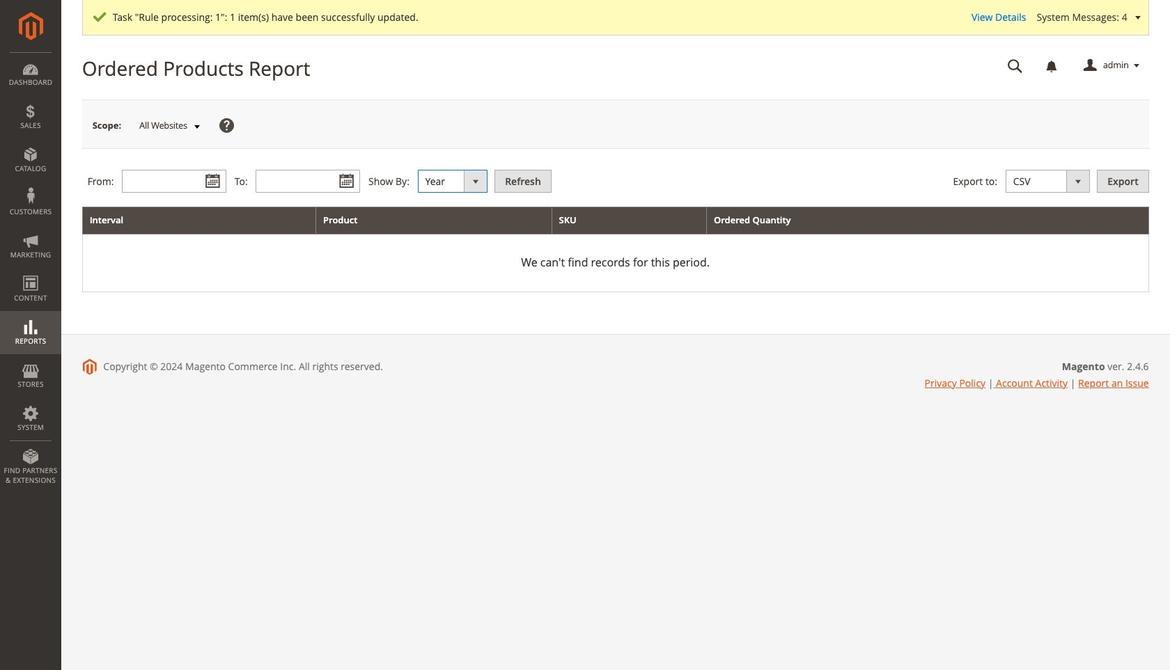 Task type: locate. For each thing, give the bounding box(es) containing it.
None text field
[[122, 170, 227, 193], [256, 170, 360, 193], [122, 170, 227, 193], [256, 170, 360, 193]]

menu bar
[[0, 52, 61, 493]]

None text field
[[998, 54, 1033, 78]]



Task type: describe. For each thing, give the bounding box(es) containing it.
magento admin panel image
[[18, 12, 43, 40]]



